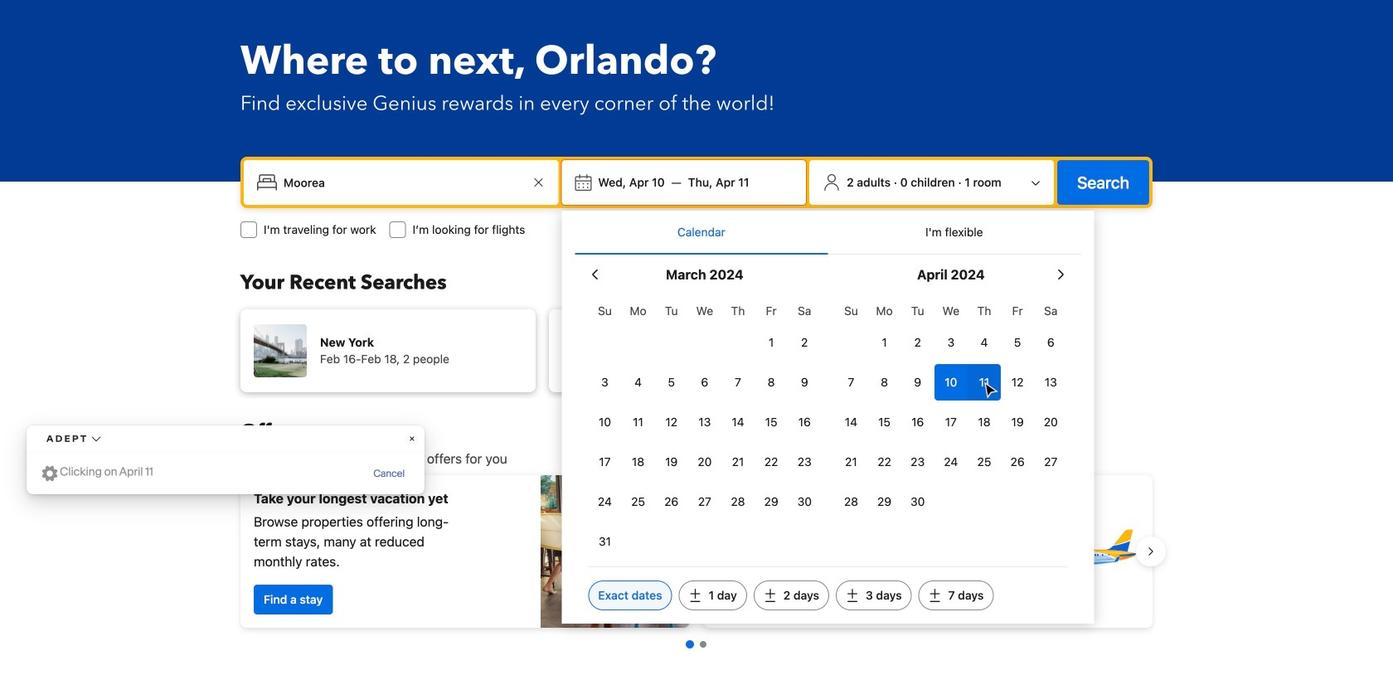 Task type: vqa. For each thing, say whether or not it's contained in the screenshot.
28 March 2024 option
yes



Task type: describe. For each thing, give the bounding box(es) containing it.
14 March 2024 checkbox
[[721, 404, 755, 440]]

1 April 2024 checkbox
[[868, 324, 901, 361]]

6 April 2024 checkbox
[[1034, 324, 1068, 361]]

29 April 2024 checkbox
[[868, 483, 901, 520]]

26 April 2024 checkbox
[[1001, 444, 1034, 480]]

5 April 2024 checkbox
[[1001, 324, 1034, 361]]

18 April 2024 checkbox
[[968, 404, 1001, 440]]

9 March 2024 checkbox
[[788, 364, 821, 401]]

28 March 2024 checkbox
[[721, 483, 755, 520]]

13 April 2024 checkbox
[[1034, 364, 1068, 401]]

14 April 2024 checkbox
[[835, 404, 868, 440]]

18 March 2024 checkbox
[[622, 444, 655, 480]]

26 March 2024 checkbox
[[655, 483, 688, 520]]

28 April 2024 checkbox
[[835, 483, 868, 520]]

fly away to your dream vacation image
[[1023, 493, 1139, 610]]

7 April 2024 checkbox
[[835, 364, 868, 401]]

Where are you going? field
[[277, 168, 529, 197]]

5 March 2024 checkbox
[[655, 364, 688, 401]]

31 March 2024 checkbox
[[588, 523, 622, 560]]

11 March 2024 checkbox
[[622, 404, 655, 440]]

16 April 2024 checkbox
[[901, 404, 934, 440]]

1 March 2024 checkbox
[[755, 324, 788, 361]]

16 March 2024 checkbox
[[788, 404, 821, 440]]

30 April 2024 checkbox
[[901, 483, 934, 520]]

8 March 2024 checkbox
[[755, 364, 788, 401]]

24 March 2024 checkbox
[[588, 483, 622, 520]]

22 March 2024 checkbox
[[755, 444, 788, 480]]

25 March 2024 checkbox
[[622, 483, 655, 520]]

13 March 2024 checkbox
[[688, 404, 721, 440]]

21 March 2024 checkbox
[[721, 444, 755, 480]]

21 April 2024 checkbox
[[835, 444, 868, 480]]

2 cell from the left
[[968, 361, 1001, 401]]

20 April 2024 checkbox
[[1034, 404, 1068, 440]]

9 April 2024 checkbox
[[901, 364, 934, 401]]

17 April 2024 checkbox
[[934, 404, 968, 440]]

1 cell from the left
[[934, 361, 968, 401]]

10 April 2024 checkbox
[[934, 364, 968, 401]]

23 March 2024 checkbox
[[788, 444, 821, 480]]



Task type: locate. For each thing, give the bounding box(es) containing it.
6 March 2024 checkbox
[[688, 364, 721, 401]]

2 grid from the left
[[835, 294, 1068, 520]]

17 March 2024 checkbox
[[588, 444, 622, 480]]

10 March 2024 checkbox
[[588, 404, 622, 440]]

29 March 2024 checkbox
[[755, 483, 788, 520]]

cell up 18 april 2024 option
[[968, 361, 1001, 401]]

12 March 2024 checkbox
[[655, 404, 688, 440]]

27 March 2024 checkbox
[[688, 483, 721, 520]]

1 horizontal spatial grid
[[835, 294, 1068, 520]]

22 April 2024 checkbox
[[868, 444, 901, 480]]

27 April 2024 checkbox
[[1034, 444, 1068, 480]]

23 April 2024 checkbox
[[901, 444, 934, 480]]

20 March 2024 checkbox
[[688, 444, 721, 480]]

19 April 2024 checkbox
[[1001, 404, 1034, 440]]

24 April 2024 checkbox
[[934, 444, 968, 480]]

cell
[[934, 361, 968, 401], [968, 361, 1001, 401]]

3 March 2024 checkbox
[[588, 364, 622, 401]]

8 April 2024 checkbox
[[868, 364, 901, 401]]

11 April 2024 checkbox
[[968, 364, 1001, 401]]

19 March 2024 checkbox
[[655, 444, 688, 480]]

7 March 2024 checkbox
[[721, 364, 755, 401]]

take your longest vacation yet image
[[541, 475, 690, 628]]

0 horizontal spatial grid
[[588, 294, 821, 560]]

progress bar
[[686, 640, 707, 649]]

2 April 2024 checkbox
[[901, 324, 934, 361]]

15 April 2024 checkbox
[[868, 404, 901, 440]]

2 March 2024 checkbox
[[788, 324, 821, 361]]

15 March 2024 checkbox
[[755, 404, 788, 440]]

30 March 2024 checkbox
[[788, 483, 821, 520]]

12 April 2024 checkbox
[[1001, 364, 1034, 401]]

region
[[227, 469, 1166, 634]]

4 March 2024 checkbox
[[622, 364, 655, 401]]

25 April 2024 checkbox
[[968, 444, 1001, 480]]

3 April 2024 checkbox
[[934, 324, 968, 361]]

1 grid from the left
[[588, 294, 821, 560]]

4 April 2024 checkbox
[[968, 324, 1001, 361]]

cell up 17 april 2024 checkbox
[[934, 361, 968, 401]]

grid
[[588, 294, 821, 560], [835, 294, 1068, 520]]

tab list
[[575, 211, 1081, 255]]



